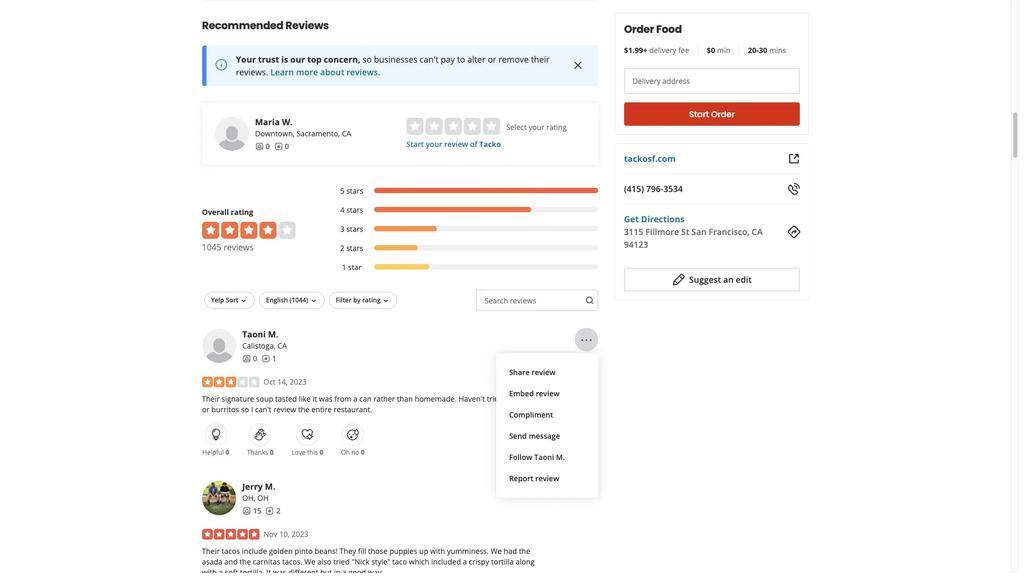 Task type: describe. For each thing, give the bounding box(es) containing it.
recommended
[[202, 18, 284, 33]]

style"
[[372, 557, 391, 567]]

2023 for taoni m.
[[290, 377, 307, 387]]

(0 reactions) element for helpful 0
[[226, 448, 229, 457]]

fill
[[358, 547, 367, 557]]

beans!
[[315, 547, 338, 557]]

their for jerry
[[202, 547, 220, 557]]

start your review of tacko
[[407, 139, 501, 149]]

24 external link v2 image
[[788, 152, 801, 165]]

24 directions v2 image
[[788, 226, 801, 239]]

1 horizontal spatial with
[[431, 547, 445, 557]]

report
[[510, 474, 534, 484]]

by
[[354, 296, 361, 305]]

3
[[341, 224, 345, 234]]

0 horizontal spatial order
[[625, 22, 655, 37]]

2023 for jerry m.
[[292, 530, 309, 540]]

4
[[341, 205, 345, 215]]

15
[[253, 506, 262, 516]]

rating for filter by rating
[[363, 296, 381, 305]]

friends element for taoni m.
[[242, 354, 257, 364]]

stars for 5 stars
[[347, 186, 364, 196]]

2 for 2
[[276, 506, 281, 516]]

suggest an edit button
[[625, 268, 801, 292]]

was inside "their tacos include golden pinto beans! they fill those puppies up with yumminess. we had the asada and the carnitas tacos. we also tried "nick style" taco which included a crispy tortilla along with a soft tortilla. it was different but in a good way."
[[273, 568, 287, 574]]

(415) 796-3534
[[625, 183, 684, 195]]

2 for 2 stars
[[341, 243, 345, 253]]

0 inside reviews element
[[285, 141, 289, 151]]

san
[[692, 226, 707, 238]]

an
[[724, 274, 734, 286]]

reviews for 1045 reviews
[[224, 242, 254, 253]]

also
[[318, 557, 332, 567]]

stars for 3 stars
[[347, 224, 364, 234]]

english
[[266, 296, 288, 305]]

jerry
[[242, 481, 263, 493]]

rating element
[[407, 118, 500, 135]]

review for embed
[[536, 389, 560, 399]]

can
[[360, 394, 372, 404]]

your for select
[[529, 122, 545, 132]]

send message button
[[505, 426, 590, 447]]

trust
[[258, 54, 279, 65]]

the inside their signature soup tasted like it was from a can rather than homemade. haven't tried their tacos or burritos so i can't review the entire restaurant.
[[298, 405, 310, 415]]

way.
[[368, 568, 384, 574]]

recommended reviews
[[202, 18, 329, 33]]

0 horizontal spatial with
[[202, 568, 217, 574]]

remove
[[499, 54, 529, 65]]

3534
[[664, 183, 684, 195]]

or inside their signature soup tasted like it was from a can rather than homemade. haven't tried their tacos or burritos so i can't review the entire restaurant.
[[202, 405, 210, 415]]

compliment
[[510, 410, 554, 420]]

2 stars
[[341, 243, 364, 253]]

taco
[[393, 557, 407, 567]]

"nick
[[352, 557, 370, 567]]

nov
[[264, 530, 278, 540]]

3 stars
[[341, 224, 364, 234]]

search image
[[586, 296, 595, 305]]

friends element for maria w.
[[255, 141, 270, 152]]

food
[[657, 22, 683, 37]]

compliment button
[[505, 405, 590, 426]]

concern,
[[324, 54, 361, 65]]

m. for jerry m.
[[265, 481, 276, 493]]

taoni inside button
[[535, 453, 555, 463]]

start for start order
[[690, 108, 710, 120]]

16 chevron down v2 image
[[240, 297, 248, 305]]

filter reviews by 5 stars rating element
[[330, 186, 599, 196]]

directions
[[642, 214, 685, 225]]

helpful 0
[[203, 448, 229, 457]]

1 for 1
[[272, 354, 276, 364]]

up
[[420, 547, 429, 557]]

$1.99+ delivery fee
[[625, 45, 690, 55]]

and
[[225, 557, 238, 567]]

filter
[[336, 296, 352, 305]]

include
[[242, 547, 267, 557]]

downtown,
[[255, 128, 295, 139]]

embed
[[510, 389, 534, 399]]

oh
[[341, 448, 350, 457]]

5
[[341, 186, 345, 196]]

m. for taoni m.
[[268, 329, 279, 340]]

oh no 0
[[341, 448, 365, 457]]

Order delivery text field
[[625, 69, 801, 94]]

ca inside taoni m. calistoga, ca
[[278, 341, 287, 351]]

1 for 1 star
[[342, 262, 347, 272]]

2 vertical spatial the
[[240, 557, 251, 567]]

follow taoni m.
[[510, 453, 565, 463]]

nov 10, 2023
[[264, 530, 309, 540]]

jerry m. oh, oh
[[242, 481, 276, 504]]

about
[[320, 66, 345, 78]]

yumminess.
[[447, 547, 489, 557]]

photo of maria w. image
[[215, 117, 249, 151]]

in
[[334, 568, 341, 574]]

reviews element for jerry
[[266, 506, 281, 517]]

recommended reviews element
[[168, 0, 633, 574]]

select
[[507, 122, 527, 132]]

tried inside "their tacos include golden pinto beans! they fill those puppies up with yumminess. we had the asada and the carnitas tacos. we also tried "nick style" taco which included a crispy tortilla along with a soft tortilla. it was different but in a good way."
[[334, 557, 350, 567]]

get directions 3115 fillmore st san francisco, ca 94123
[[625, 214, 764, 251]]

so businesses can't pay to alter or remove their reviews.
[[236, 54, 550, 78]]

had
[[504, 547, 517, 557]]

was inside their signature soup tasted like it was from a can rather than homemade. haven't tried their tacos or burritos so i can't review the entire restaurant.
[[319, 394, 333, 404]]

this
[[307, 448, 318, 457]]

taoni m. calistoga, ca
[[242, 329, 287, 351]]

menu image
[[581, 486, 593, 499]]

4 star rating image
[[202, 222, 296, 239]]

16 friends v2 image for maria
[[255, 142, 264, 151]]

m. inside button
[[557, 453, 565, 463]]

2 horizontal spatial the
[[519, 547, 531, 557]]

puppies
[[390, 547, 418, 557]]

ca inside maria w. downtown, sacramento, ca
[[342, 128, 352, 139]]

stars for 4 stars
[[347, 205, 364, 215]]

(415)
[[625, 183, 645, 195]]

it
[[267, 568, 271, 574]]

their inside so businesses can't pay to alter or remove their reviews.
[[531, 54, 550, 65]]

address
[[663, 76, 691, 86]]

more
[[296, 66, 318, 78]]

16 review v2 image
[[266, 507, 274, 516]]

sacramento,
[[297, 128, 340, 139]]

signature
[[222, 394, 254, 404]]

report review button
[[505, 468, 590, 490]]

than
[[397, 394, 413, 404]]

taoni inside taoni m. calistoga, ca
[[242, 329, 266, 340]]

learn more about reviews. link
[[271, 66, 381, 78]]

20-30 mins
[[749, 45, 787, 55]]

maria
[[255, 116, 280, 128]]

delivery address
[[633, 76, 691, 86]]

friends element for jerry m.
[[242, 506, 262, 517]]

none radio inside recommended reviews element
[[445, 118, 462, 135]]

carnitas
[[253, 557, 281, 567]]

can't inside so businesses can't pay to alter or remove their reviews.
[[420, 54, 439, 65]]

calistoga,
[[242, 341, 276, 351]]

entire
[[312, 405, 332, 415]]

tortilla.
[[240, 568, 265, 574]]

start for start your review of tacko
[[407, 139, 424, 149]]

send
[[510, 431, 527, 441]]

taoni m. link
[[242, 329, 279, 340]]

1 vertical spatial rating
[[231, 207, 253, 217]]

search
[[485, 296, 508, 306]]



Task type: vqa. For each thing, say whether or not it's contained in the screenshot.
Your Next Review Awaits
no



Task type: locate. For each thing, give the bounding box(es) containing it.
  text field inside recommended reviews element
[[476, 290, 599, 311]]

1 horizontal spatial order
[[712, 108, 736, 120]]

order inside start order button
[[712, 108, 736, 120]]

16 friends v2 image
[[255, 142, 264, 151], [242, 355, 251, 363], [242, 507, 251, 516]]

we up the different
[[305, 557, 316, 567]]

1 left 'star' on the top
[[342, 262, 347, 272]]

maria w. link
[[255, 116, 293, 128]]

friends element down calistoga,
[[242, 354, 257, 364]]

1
[[342, 262, 347, 272], [272, 354, 276, 364]]

4 (0 reactions) element from the left
[[361, 448, 365, 457]]

0 horizontal spatial can't
[[255, 405, 272, 415]]

1 horizontal spatial ca
[[342, 128, 352, 139]]

16 review v2 image down calistoga,
[[262, 355, 270, 363]]

m. inside taoni m. calistoga, ca
[[268, 329, 279, 340]]

suggest an edit
[[690, 274, 753, 286]]

get
[[625, 214, 640, 225]]

crispy
[[469, 557, 490, 567]]

ca inside get directions 3115 fillmore st san francisco, ca 94123
[[753, 226, 764, 238]]

1 horizontal spatial their
[[531, 54, 550, 65]]

a down yumminess.
[[463, 557, 467, 567]]

rating up 4 star rating image
[[231, 207, 253, 217]]

0 horizontal spatial the
[[240, 557, 251, 567]]

(0 reactions) element
[[226, 448, 229, 457], [270, 448, 274, 457], [320, 448, 324, 457], [361, 448, 365, 457]]

0 horizontal spatial taoni
[[242, 329, 266, 340]]

reviews
[[224, 242, 254, 253], [510, 296, 537, 306]]

ca right calistoga,
[[278, 341, 287, 351]]

1 vertical spatial friends element
[[242, 354, 257, 364]]

3 stars from the top
[[347, 224, 364, 234]]

2 vertical spatial ca
[[278, 341, 287, 351]]

a left can
[[354, 394, 358, 404]]

start down rating element
[[407, 139, 424, 149]]

businesses
[[374, 54, 418, 65]]

3 star rating image
[[202, 377, 259, 388]]

share
[[510, 368, 530, 378]]

reviews
[[286, 18, 329, 33]]

1 vertical spatial 2023
[[292, 530, 309, 540]]

1 their from the top
[[202, 394, 220, 404]]

16 review v2 image
[[274, 142, 283, 151], [262, 355, 270, 363]]

filter by rating button
[[329, 292, 397, 309]]

review left of
[[445, 139, 469, 149]]

sort
[[226, 296, 239, 305]]

0 vertical spatial order
[[625, 22, 655, 37]]

reviews. down your
[[236, 66, 268, 78]]

their
[[202, 394, 220, 404], [202, 547, 220, 557]]

review inside report review button
[[536, 474, 560, 484]]

0 vertical spatial 1
[[342, 262, 347, 272]]

so left i
[[241, 405, 249, 415]]

1 vertical spatial your
[[426, 139, 443, 149]]

overall
[[202, 207, 229, 217]]

0 vertical spatial we
[[491, 547, 502, 557]]

it
[[313, 394, 317, 404]]

menu
[[497, 354, 599, 498]]

2 vertical spatial friends element
[[242, 506, 262, 517]]

0 vertical spatial was
[[319, 394, 333, 404]]

0 vertical spatial reviews element
[[274, 141, 289, 152]]

order up $1.99+
[[625, 22, 655, 37]]

2023 right the 10,
[[292, 530, 309, 540]]

learn more about reviews.
[[271, 66, 381, 78]]

helpful
[[203, 448, 224, 457]]

1 vertical spatial tacos
[[222, 547, 240, 557]]

(0 reactions) element right helpful
[[226, 448, 229, 457]]

your right select
[[529, 122, 545, 132]]

2 horizontal spatial ca
[[753, 226, 764, 238]]

their up burritos
[[202, 394, 220, 404]]

16 chevron down v2 image
[[309, 297, 318, 305], [382, 297, 390, 305]]

0 horizontal spatial 2
[[276, 506, 281, 516]]

can't inside their signature soup tasted like it was from a can rather than homemade. haven't tried their tacos or burritos so i can't review the entire restaurant.
[[255, 405, 272, 415]]

1 horizontal spatial 1
[[342, 262, 347, 272]]

1 horizontal spatial rating
[[363, 296, 381, 305]]

thanks 0
[[247, 448, 274, 457]]

rating right select
[[547, 122, 567, 132]]

(0 reactions) element right this
[[320, 448, 324, 457]]

tacos up "and"
[[222, 547, 240, 557]]

2 reviews. from the left
[[347, 66, 381, 78]]

0 horizontal spatial 16 chevron down v2 image
[[309, 297, 318, 305]]

1 down calistoga,
[[272, 354, 276, 364]]

st
[[682, 226, 690, 238]]

their for taoni
[[202, 394, 220, 404]]

1 horizontal spatial or
[[488, 54, 497, 65]]

their inside "their tacos include golden pinto beans! they fill those puppies up with yumminess. we had the asada and the carnitas tacos. we also tried "nick style" taco which included a crispy tortilla along with a soft tortilla. it was different but in a good way."
[[202, 547, 220, 557]]

(0 reactions) element right thanks
[[270, 448, 274, 457]]

0 horizontal spatial tried
[[334, 557, 350, 567]]

0 vertical spatial their
[[202, 394, 220, 404]]

16 friends v2 image for taoni
[[242, 355, 251, 363]]

2 right 16 review v2 image
[[276, 506, 281, 516]]

taoni up calistoga,
[[242, 329, 266, 340]]

filter reviews by 1 star rating element
[[330, 262, 599, 273]]

top
[[308, 54, 322, 65]]

16 friends v2 image left 15
[[242, 507, 251, 516]]

16 review v2 image for maria
[[274, 142, 283, 151]]

friends element down "downtown,"
[[255, 141, 270, 152]]

2 16 chevron down v2 image from the left
[[382, 297, 390, 305]]

(0 reactions) element for love this 0
[[320, 448, 324, 457]]

16 chevron down v2 image for filter by rating
[[382, 297, 390, 305]]

or right 'alter'
[[488, 54, 497, 65]]

1 vertical spatial their
[[202, 547, 220, 557]]

0
[[266, 141, 270, 151], [285, 141, 289, 151], [253, 354, 257, 364], [226, 448, 229, 457], [270, 448, 274, 457], [320, 448, 324, 457], [361, 448, 365, 457]]

1 vertical spatial their
[[505, 394, 522, 404]]

1 vertical spatial 16 review v2 image
[[262, 355, 270, 363]]

can't left pay
[[420, 54, 439, 65]]

0 horizontal spatial so
[[241, 405, 249, 415]]

16 chevron down v2 image inside english (1044) dropdown button
[[309, 297, 318, 305]]

m. up oh
[[265, 481, 276, 493]]

0 horizontal spatial was
[[273, 568, 287, 574]]

0 vertical spatial reviews
[[224, 242, 254, 253]]

reviews element
[[274, 141, 289, 152], [262, 354, 276, 364], [266, 506, 281, 517]]

was right "it"
[[319, 394, 333, 404]]

m. down send message button
[[557, 453, 565, 463]]

love this 0
[[292, 448, 324, 457]]

16 chevron down v2 image right (1044)
[[309, 297, 318, 305]]

1 vertical spatial was
[[273, 568, 287, 574]]

1 vertical spatial reviews
[[510, 296, 537, 306]]

menu containing share review
[[497, 354, 599, 498]]

reviews. inside so businesses can't pay to alter or remove their reviews.
[[236, 66, 268, 78]]

your for start
[[426, 139, 443, 149]]

w.
[[282, 116, 293, 128]]

or inside so businesses can't pay to alter or remove their reviews.
[[488, 54, 497, 65]]

review inside their signature soup tasted like it was from a can rather than homemade. haven't tried their tacos or burritos so i can't review the entire restaurant.
[[274, 405, 296, 415]]

24 phone v2 image
[[788, 183, 801, 195]]

1 vertical spatial we
[[305, 557, 316, 567]]

0 horizontal spatial their
[[505, 394, 522, 404]]

1 horizontal spatial 16 review v2 image
[[274, 142, 283, 151]]

oh,
[[242, 493, 256, 504]]

1 vertical spatial reviews element
[[262, 354, 276, 364]]

ca right francisco,
[[753, 226, 764, 238]]

stars right 3
[[347, 224, 364, 234]]

start inside button
[[690, 108, 710, 120]]

0 horizontal spatial or
[[202, 405, 210, 415]]

0 horizontal spatial reviews
[[224, 242, 254, 253]]

reviews element containing 2
[[266, 506, 281, 517]]

1 vertical spatial tried
[[334, 557, 350, 567]]

rating right by
[[363, 296, 381, 305]]

(no rating) image
[[407, 118, 500, 135]]

review inside share review button
[[532, 368, 556, 378]]

we up tortilla
[[491, 547, 502, 557]]

3 (0 reactions) element from the left
[[320, 448, 324, 457]]

tackosf.com link
[[625, 153, 676, 165]]

0 horizontal spatial rating
[[231, 207, 253, 217]]

review for report
[[536, 474, 560, 484]]

start down order delivery text field
[[690, 108, 710, 120]]

2 down 3
[[341, 243, 345, 253]]

stars up 'star' on the top
[[347, 243, 364, 253]]

so inside their signature soup tasted like it was from a can rather than homemade. haven't tried their tacos or burritos so i can't review the entire restaurant.
[[241, 405, 249, 415]]

1 horizontal spatial start
[[690, 108, 710, 120]]

follow
[[510, 453, 533, 463]]

was right it
[[273, 568, 287, 574]]

filter reviews by 3 stars rating element
[[330, 224, 599, 235]]

which
[[409, 557, 430, 567]]

share review button
[[505, 362, 590, 383]]

overall rating
[[202, 207, 253, 217]]

rating inside popup button
[[363, 296, 381, 305]]

a inside their signature soup tasted like it was from a can rather than homemade. haven't tried their tacos or burritos so i can't review the entire restaurant.
[[354, 394, 358, 404]]

1 vertical spatial 1
[[272, 354, 276, 364]]

love
[[292, 448, 306, 457]]

start order button
[[625, 103, 801, 126]]

1 (0 reactions) element from the left
[[226, 448, 229, 457]]

restaurant.
[[334, 405, 372, 415]]

m. up calistoga,
[[268, 329, 279, 340]]

info alert
[[202, 46, 599, 86]]

1 vertical spatial taoni
[[535, 453, 555, 463]]

can't down soup
[[255, 405, 272, 415]]

tried right 'haven't'
[[487, 394, 504, 404]]

reviews right 'search'
[[510, 296, 537, 306]]

24 pencil v2 image
[[673, 274, 686, 286]]

2 vertical spatial rating
[[363, 296, 381, 305]]

16 friends v2 image down "downtown,"
[[255, 142, 264, 151]]

yelp
[[211, 296, 224, 305]]

0 vertical spatial taoni
[[242, 329, 266, 340]]

None radio
[[445, 118, 462, 135]]

friends element
[[255, 141, 270, 152], [242, 354, 257, 364], [242, 506, 262, 517]]

menu image
[[581, 334, 593, 347]]

1 horizontal spatial so
[[363, 54, 372, 65]]

order down order delivery text field
[[712, 108, 736, 120]]

0 vertical spatial 2023
[[290, 377, 307, 387]]

their up compliment
[[505, 394, 522, 404]]

tacos inside their signature soup tasted like it was from a can rather than homemade. haven't tried their tacos or burritos so i can't review the entire restaurant.
[[524, 394, 542, 404]]

1 vertical spatial 16 friends v2 image
[[242, 355, 251, 363]]

0 horizontal spatial 1
[[272, 354, 276, 364]]

filter by rating
[[336, 296, 381, 305]]

1 horizontal spatial 2
[[341, 243, 345, 253]]

review down tasted
[[274, 405, 296, 415]]

30
[[760, 45, 768, 55]]

1 horizontal spatial was
[[319, 394, 333, 404]]

0 vertical spatial your
[[529, 122, 545, 132]]

reviews.
[[236, 66, 268, 78], [347, 66, 381, 78]]

tackosf.com
[[625, 153, 676, 165]]

(0 reactions) element for thanks 0
[[270, 448, 274, 457]]

5 star rating image
[[202, 530, 259, 540]]

along
[[516, 557, 535, 567]]

the down like
[[298, 405, 310, 415]]

so
[[363, 54, 372, 65], [241, 405, 249, 415]]

ca right sacramento,
[[342, 128, 352, 139]]

0 horizontal spatial your
[[426, 139, 443, 149]]

0 horizontal spatial reviews.
[[236, 66, 268, 78]]

(0 reactions) element right no
[[361, 448, 365, 457]]

their right 'remove'
[[531, 54, 550, 65]]

16 friends v2 image for jerry
[[242, 507, 251, 516]]

burritos
[[212, 405, 239, 415]]

1 horizontal spatial the
[[298, 405, 310, 415]]

(0 reactions) element for oh no 0
[[361, 448, 365, 457]]

1 horizontal spatial 16 chevron down v2 image
[[382, 297, 390, 305]]

the up tortilla.
[[240, 557, 251, 567]]

stars right 5
[[347, 186, 364, 196]]

their inside their signature soup tasted like it was from a can rather than homemade. haven't tried their tacos or burritos so i can't review the entire restaurant.
[[202, 394, 220, 404]]

so inside so businesses can't pay to alter or remove their reviews.
[[363, 54, 372, 65]]

asada
[[202, 557, 223, 567]]

0 vertical spatial tried
[[487, 394, 504, 404]]

1 vertical spatial so
[[241, 405, 249, 415]]

review down share review button
[[536, 389, 560, 399]]

their up "asada"
[[202, 547, 220, 557]]

1 vertical spatial ca
[[753, 226, 764, 238]]

reviews element down calistoga,
[[262, 354, 276, 364]]

stars for 2 stars
[[347, 243, 364, 253]]

filter reviews by 4 stars rating element
[[330, 205, 599, 216]]

1 vertical spatial start
[[407, 139, 424, 149]]

friends element containing 15
[[242, 506, 262, 517]]

0 vertical spatial can't
[[420, 54, 439, 65]]

m. inside jerry m. oh, oh
[[265, 481, 276, 493]]

1 vertical spatial 2
[[276, 506, 281, 516]]

so right the concern,
[[363, 54, 372, 65]]

review
[[445, 139, 469, 149], [532, 368, 556, 378], [536, 389, 560, 399], [274, 405, 296, 415], [536, 474, 560, 484]]

min
[[718, 45, 731, 55]]

1 vertical spatial or
[[202, 405, 210, 415]]

1 horizontal spatial your
[[529, 122, 545, 132]]

reviews element containing 1
[[262, 354, 276, 364]]

fillmore
[[646, 226, 680, 238]]

1045
[[202, 242, 222, 253]]

embed review button
[[505, 383, 590, 405]]

oct 14, 2023
[[264, 377, 307, 387]]

we
[[491, 547, 502, 557], [305, 557, 316, 567]]

  text field
[[476, 290, 599, 311]]

0 vertical spatial start
[[690, 108, 710, 120]]

16 chevron down v2 image inside filter by rating popup button
[[382, 297, 390, 305]]

reviews for search reviews
[[510, 296, 537, 306]]

0 horizontal spatial we
[[305, 557, 316, 567]]

tried up in
[[334, 557, 350, 567]]

friends element down oh,
[[242, 506, 262, 517]]

0 vertical spatial ca
[[342, 128, 352, 139]]

2 stars from the top
[[347, 205, 364, 215]]

(1044)
[[290, 296, 308, 305]]

review down follow taoni m. button
[[536, 474, 560, 484]]

start inside recommended reviews element
[[407, 139, 424, 149]]

review inside embed review 'button'
[[536, 389, 560, 399]]

or left burritos
[[202, 405, 210, 415]]

2 (0 reactions) element from the left
[[270, 448, 274, 457]]

16 chevron down v2 image right "filter by rating"
[[382, 297, 390, 305]]

0 vertical spatial rating
[[547, 122, 567, 132]]

photo of taoni m. image
[[202, 329, 236, 363]]

photo of jerry m. image
[[202, 482, 236, 516]]

menu inside recommended reviews element
[[497, 354, 599, 498]]

tasted
[[275, 394, 297, 404]]

review up embed review 'button' on the bottom of page
[[532, 368, 556, 378]]

your
[[529, 122, 545, 132], [426, 139, 443, 149]]

16 friends v2 image down calistoga,
[[242, 355, 251, 363]]

0 horizontal spatial tacos
[[222, 547, 240, 557]]

from
[[335, 394, 352, 404]]

1 vertical spatial order
[[712, 108, 736, 120]]

good
[[349, 568, 366, 574]]

tacos inside "their tacos include golden pinto beans! they fill those puppies up with yumminess. we had the asada and the carnitas tacos. we also tried "nick style" taco which included a crispy tortilla along with a soft tortilla. it was different but in a good way."
[[222, 547, 240, 557]]

0 vertical spatial or
[[488, 54, 497, 65]]

taoni down send message button
[[535, 453, 555, 463]]

796-
[[647, 183, 664, 195]]

2 horizontal spatial rating
[[547, 122, 567, 132]]

reviews. down the concern,
[[347, 66, 381, 78]]

their inside their signature soup tasted like it was from a can rather than homemade. haven't tried their tacos or burritos so i can't review the entire restaurant.
[[505, 394, 522, 404]]

can't
[[420, 54, 439, 65], [255, 405, 272, 415]]

1 vertical spatial the
[[519, 547, 531, 557]]

None radio
[[407, 118, 424, 135], [426, 118, 443, 135], [464, 118, 481, 135], [483, 118, 500, 135], [407, 118, 424, 135], [426, 118, 443, 135], [464, 118, 481, 135], [483, 118, 500, 135]]

0 vertical spatial 16 friends v2 image
[[255, 142, 264, 151]]

rating for select your rating
[[547, 122, 567, 132]]

0 vertical spatial so
[[363, 54, 372, 65]]

4 stars from the top
[[347, 243, 364, 253]]

search reviews
[[485, 296, 537, 306]]

reviews element down "downtown,"
[[274, 141, 289, 152]]

1 horizontal spatial tacos
[[524, 394, 542, 404]]

16 review v2 image down "downtown,"
[[274, 142, 283, 151]]

0 vertical spatial their
[[531, 54, 550, 65]]

your down (no rating) image
[[426, 139, 443, 149]]

the up along
[[519, 547, 531, 557]]

16 review v2 image for taoni
[[262, 355, 270, 363]]

english (1044)
[[266, 296, 308, 305]]

start
[[690, 108, 710, 120], [407, 139, 424, 149]]

0 vertical spatial 16 review v2 image
[[274, 142, 283, 151]]

with down "asada"
[[202, 568, 217, 574]]

share review
[[510, 368, 556, 378]]

report review
[[510, 474, 560, 484]]

10,
[[280, 530, 290, 540]]

94123
[[625, 239, 649, 251]]

reviews down 4 star rating image
[[224, 242, 254, 253]]

tacos.
[[282, 557, 303, 567]]

0 vertical spatial tacos
[[524, 394, 542, 404]]

reviews element for taoni
[[262, 354, 276, 364]]

0 vertical spatial m.
[[268, 329, 279, 340]]

1 horizontal spatial tried
[[487, 394, 504, 404]]

1 horizontal spatial reviews.
[[347, 66, 381, 78]]

reviews element containing 0
[[274, 141, 289, 152]]

suggest
[[690, 274, 722, 286]]

close image
[[572, 59, 585, 72]]

1 stars from the top
[[347, 186, 364, 196]]

0 vertical spatial friends element
[[255, 141, 270, 152]]

tacos up compliment
[[524, 394, 542, 404]]

16 chevron down v2 image for english (1044)
[[309, 297, 318, 305]]

stars right "4"
[[347, 205, 364, 215]]

24 info v2 image
[[215, 59, 228, 71]]

soup
[[256, 394, 274, 404]]

1 16 chevron down v2 image from the left
[[309, 297, 318, 305]]

english (1044) button
[[259, 292, 325, 309]]

follow taoni m. button
[[505, 447, 590, 468]]

tried inside their signature soup tasted like it was from a can rather than homemade. haven't tried their tacos or burritos so i can't review the entire restaurant.
[[487, 394, 504, 404]]

a right in
[[343, 568, 347, 574]]

0 vertical spatial the
[[298, 405, 310, 415]]

1 vertical spatial with
[[202, 568, 217, 574]]

2023 right 14,
[[290, 377, 307, 387]]

0 horizontal spatial 16 review v2 image
[[262, 355, 270, 363]]

1 horizontal spatial can't
[[420, 54, 439, 65]]

1 vertical spatial m.
[[557, 453, 565, 463]]

message
[[529, 431, 561, 441]]

filter reviews by 2 stars rating element
[[330, 243, 599, 254]]

review for share
[[532, 368, 556, 378]]

reviews element for maria
[[274, 141, 289, 152]]

with up included
[[431, 547, 445, 557]]

0 vertical spatial with
[[431, 547, 445, 557]]

2 vertical spatial m.
[[265, 481, 276, 493]]

0 horizontal spatial ca
[[278, 341, 287, 351]]

1 vertical spatial can't
[[255, 405, 272, 415]]

those
[[368, 547, 388, 557]]

$0 min
[[708, 45, 731, 55]]

1 reviews. from the left
[[236, 66, 268, 78]]

1 horizontal spatial we
[[491, 547, 502, 557]]

rather
[[374, 394, 395, 404]]

soft
[[225, 568, 238, 574]]

1 horizontal spatial taoni
[[535, 453, 555, 463]]

a left soft
[[219, 568, 223, 574]]

reviews element right 15
[[266, 506, 281, 517]]

3115
[[625, 226, 644, 238]]

2 their from the top
[[202, 547, 220, 557]]



